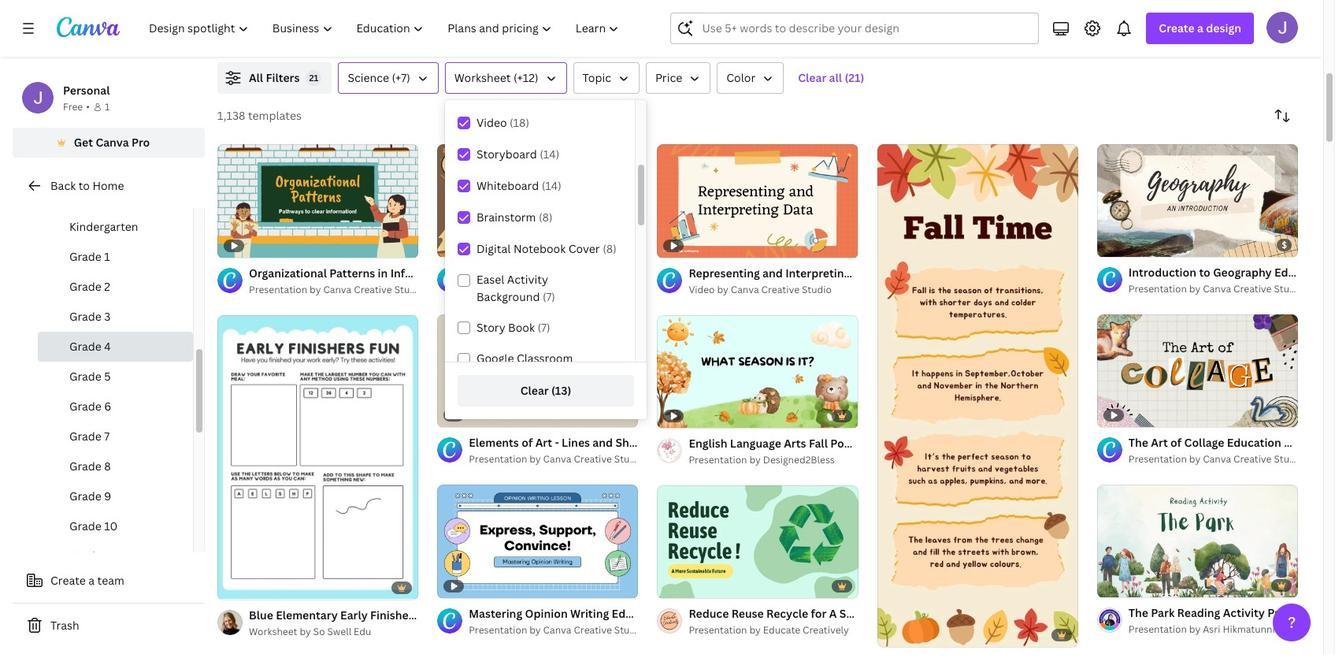 Task type: describe. For each thing, give the bounding box(es) containing it.
(13)
[[552, 383, 572, 398]]

grade for grade 5
[[69, 369, 102, 384]]

lesson by canva creative studio link for introduction to electricity
[[537, 28, 774, 43]]

•
[[86, 100, 90, 113]]

create for create a team
[[50, 573, 86, 588]]

introduction to electricity link
[[537, 10, 774, 28]]

introduction to electricity lesson by canva creative studio
[[537, 11, 686, 42]]

video for video (18)
[[477, 115, 507, 130]]

asri
[[1203, 623, 1221, 636]]

1 of 9
[[1109, 238, 1132, 250]]

lesson inside the energy transformation lesson by canva creative studio
[[1113, 28, 1145, 42]]

creative inside the energy transformation lesson by canva creative studio
[[1191, 28, 1229, 42]]

fall time educational infographic in orange colors in a simple style image
[[878, 144, 1079, 647]]

3
[[104, 309, 111, 324]]

grade 3
[[69, 309, 111, 324]]

a for design
[[1198, 20, 1204, 35]]

cycle
[[882, 11, 911, 26]]

of for presentation by asri hikmatunnisa
[[1115, 579, 1124, 590]]

presentation by asri hikmatunnisa link
[[1129, 622, 1299, 638]]

book
[[508, 320, 535, 335]]

introduction to geography education presentation in a brown and beige scrapbook style image
[[1098, 144, 1299, 257]]

edu
[[354, 625, 371, 638]]

worksheet by so swell edu link
[[249, 624, 419, 639]]

back to home link
[[13, 170, 205, 202]]

video by canva creative studio
[[689, 283, 832, 296]]

1 of 10 link for designed2bless
[[657, 485, 859, 598]]

worksheet (+12) button
[[445, 62, 567, 94]]

price
[[656, 70, 683, 85]]

creative inside the introduction to waves lesson by canva creative studio
[[327, 28, 366, 42]]

1 of 9 link
[[1098, 144, 1299, 257]]

all
[[249, 70, 263, 85]]

lesson for the water cycle
[[825, 28, 857, 42]]

grade 3 link
[[38, 302, 193, 332]]

0 vertical spatial (8)
[[539, 210, 553, 225]]

(7) inside easel activity background (7)
[[543, 289, 555, 304]]

grade 2
[[69, 279, 110, 294]]

11
[[104, 548, 116, 563]]

4
[[104, 339, 111, 354]]

of for presentation by educate creatively
[[675, 579, 684, 591]]

grade for grade 7
[[69, 429, 102, 444]]

by inside introduction to electricity lesson by canva creative studio
[[571, 28, 582, 42]]

of for presentation by canva creative studio
[[1115, 238, 1124, 250]]

the
[[825, 11, 845, 26]]

kindergarten link
[[38, 212, 193, 242]]

grade 1
[[69, 249, 110, 264]]

presentation by designed2bless link
[[689, 452, 859, 468]]

grade 11
[[69, 548, 116, 563]]

energy
[[1113, 11, 1150, 26]]

introduction for introduction to waves
[[249, 11, 317, 26]]

(21)
[[845, 70, 865, 85]]

early
[[340, 607, 368, 622]]

lesson for introduction to electricity
[[537, 28, 569, 42]]

google classroom header
[[477, 351, 573, 383]]

color button
[[717, 62, 784, 94]]

topic button
[[573, 62, 640, 94]]

whiteboard
[[477, 178, 539, 193]]

canva inside the energy transformation lesson by canva creative studio
[[1161, 28, 1189, 42]]

grade 10 link
[[38, 511, 193, 541]]

topic
[[583, 70, 611, 85]]

introduction for introduction to electricity
[[537, 11, 605, 26]]

to for home
[[79, 178, 90, 193]]

the park reading activity presentation in green watercolor handdrawn style image
[[1098, 485, 1299, 598]]

grade 7 link
[[38, 422, 193, 452]]

blue
[[249, 607, 273, 622]]

worksheet (+12)
[[455, 70, 539, 85]]

science
[[348, 70, 389, 85]]

grade 8
[[69, 459, 111, 474]]

1 inside grade 1 link
[[104, 249, 110, 264]]

swell
[[327, 625, 352, 638]]

Search search field
[[702, 13, 1029, 43]]

grade for grade 11
[[69, 548, 102, 563]]

create a team button
[[13, 565, 205, 597]]

elementary
[[276, 607, 338, 622]]

energy transformation lesson by canva creative studio
[[1113, 11, 1262, 42]]

6
[[104, 399, 111, 414]]

by inside the introduction to waves lesson by canva creative studio
[[283, 28, 295, 42]]

1 for presentation by asri hikmatunnisa
[[1109, 579, 1113, 590]]

top level navigation element
[[139, 13, 633, 44]]

grade 4
[[69, 339, 111, 354]]

clear all (21)
[[798, 70, 865, 85]]

easel
[[477, 272, 505, 287]]

grade 2 link
[[38, 272, 193, 302]]

grade 9 link
[[38, 481, 193, 511]]

waves
[[334, 11, 368, 26]]

1 for presentation by educate creatively
[[669, 579, 673, 591]]

grade for grade 6
[[69, 399, 102, 414]]

presentation by asri hikmatunnisa
[[1129, 623, 1285, 636]]

(18)
[[510, 115, 530, 130]]

educate
[[763, 623, 801, 637]]

all
[[829, 70, 842, 85]]

grade 7
[[69, 429, 110, 444]]

21
[[309, 72, 319, 84]]

grade for grade 1
[[69, 249, 102, 264]]

to for waves
[[320, 11, 331, 26]]

the water cycle lesson by canva creative studio
[[825, 11, 974, 42]]

activity inside easel activity background (7)
[[507, 272, 548, 287]]

canva inside the "the water cycle lesson by canva creative studio"
[[873, 28, 901, 42]]

jacob simon image
[[1267, 12, 1299, 43]]

presentation by designed2bless
[[689, 453, 835, 467]]

blue elementary early finishers activity worksheet worksheet by so swell edu
[[249, 607, 523, 638]]

trash link
[[13, 610, 205, 641]]

pro
[[132, 135, 150, 150]]

header
[[477, 368, 516, 383]]

a for team
[[88, 573, 95, 588]]

free •
[[63, 100, 90, 113]]

get canva pro
[[74, 135, 150, 150]]



Task type: vqa. For each thing, say whether or not it's contained in the screenshot.
a for design
yes



Task type: locate. For each thing, give the bounding box(es) containing it.
(8)
[[539, 210, 553, 225], [603, 241, 617, 256]]

grade left 7
[[69, 429, 102, 444]]

1 vertical spatial video
[[689, 283, 715, 296]]

grade for grade 10
[[69, 519, 102, 533]]

0 horizontal spatial 9
[[104, 489, 111, 504]]

lesson by canva creative studio link down the waves
[[249, 28, 486, 43]]

3 grade from the top
[[69, 309, 102, 324]]

finishers
[[370, 607, 419, 622]]

studio inside the "the water cycle lesson by canva creative studio"
[[944, 28, 974, 42]]

lesson by canva creative studio link down electricity
[[537, 28, 774, 43]]

1 of 10 link for canva
[[1098, 485, 1299, 598]]

pre-school link
[[38, 182, 193, 212]]

a left the "team"
[[88, 573, 95, 588]]

by inside the energy transformation lesson by canva creative studio
[[1147, 28, 1158, 42]]

0 horizontal spatial activity
[[422, 607, 463, 622]]

1 vertical spatial (8)
[[603, 241, 617, 256]]

classroom
[[517, 351, 573, 366]]

1 horizontal spatial 1 of 10 link
[[1098, 485, 1299, 598]]

trash
[[50, 618, 79, 633]]

grade 5
[[69, 369, 111, 384]]

creative inside introduction to electricity lesson by canva creative studio
[[615, 28, 654, 42]]

10 grade from the top
[[69, 519, 102, 533]]

by inside the "the water cycle lesson by canva creative studio"
[[859, 28, 870, 42]]

0 horizontal spatial to
[[79, 178, 90, 193]]

(8) up digital notebook cover (8)
[[539, 210, 553, 225]]

personal
[[63, 83, 110, 98]]

lesson inside introduction to electricity lesson by canva creative studio
[[537, 28, 569, 42]]

0 horizontal spatial a
[[88, 573, 95, 588]]

activity up "background" at top
[[507, 272, 548, 287]]

introduction up filters
[[249, 11, 317, 26]]

3 lesson from the left
[[825, 28, 857, 42]]

grade inside 'link'
[[69, 548, 102, 563]]

7 grade from the top
[[69, 429, 102, 444]]

1 of 10 for presentation by asri hikmatunnisa
[[1109, 579, 1137, 590]]

story
[[477, 320, 506, 335]]

(8) right cover
[[603, 241, 617, 256]]

clear all (21) button
[[791, 62, 873, 94]]

1 vertical spatial (14)
[[542, 178, 562, 193]]

create down the grade 11
[[50, 573, 86, 588]]

home
[[92, 178, 124, 193]]

lesson down energy
[[1113, 28, 1145, 42]]

2 grade from the top
[[69, 279, 102, 294]]

studio inside introduction to electricity lesson by canva creative studio
[[656, 28, 686, 42]]

canva inside button
[[96, 135, 129, 150]]

create for create a design
[[1159, 20, 1195, 35]]

science (+7) button
[[338, 62, 439, 94]]

science (+7)
[[348, 70, 410, 85]]

1 for presentation by canva creative studio
[[1109, 238, 1113, 250]]

energy transformation link
[[1113, 10, 1336, 28]]

storyboard
[[477, 147, 537, 162]]

lesson up all
[[249, 28, 281, 42]]

grade for grade 9
[[69, 489, 102, 504]]

(+7)
[[392, 70, 410, 85]]

5 grade from the top
[[69, 369, 102, 384]]

grade for grade 4
[[69, 339, 102, 354]]

a left 'design'
[[1198, 20, 1204, 35]]

1 lesson by canva creative studio link from the left
[[249, 28, 486, 43]]

video for video by canva creative studio
[[689, 283, 715, 296]]

2 lesson by canva creative studio link from the left
[[537, 28, 774, 43]]

clear inside button
[[798, 70, 827, 85]]

energy transformation image
[[1081, 0, 1336, 4]]

0 horizontal spatial 1 of 10 link
[[657, 485, 859, 598]]

lesson by canva creative studio link for the water cycle
[[825, 28, 1062, 43]]

clear left (13)
[[521, 383, 549, 398]]

worksheet inside button
[[455, 70, 511, 85]]

1 vertical spatial activity
[[422, 607, 463, 622]]

lesson by canva creative studio link down cycle
[[825, 28, 1062, 43]]

0 horizontal spatial create
[[50, 573, 86, 588]]

to inside the introduction to waves lesson by canva creative studio
[[320, 11, 331, 26]]

team
[[97, 573, 124, 588]]

1 1 of 10 link from the left
[[1098, 485, 1299, 598]]

studio inside the energy transformation lesson by canva creative studio
[[1232, 28, 1262, 42]]

by
[[283, 28, 295, 42], [571, 28, 582, 42], [859, 28, 870, 42], [1147, 28, 1158, 42], [530, 282, 541, 295], [1190, 282, 1201, 295], [310, 283, 321, 296], [717, 283, 729, 296], [530, 453, 541, 466], [1190, 453, 1201, 466], [750, 453, 761, 467], [1190, 623, 1201, 636], [530, 623, 541, 637], [750, 623, 761, 637], [300, 625, 311, 638]]

create down energy transformation image
[[1159, 20, 1195, 35]]

hikmatunnisa
[[1223, 623, 1285, 636]]

0 vertical spatial clear
[[798, 70, 827, 85]]

grade 6 link
[[38, 392, 193, 422]]

clear
[[798, 70, 827, 85], [521, 383, 549, 398]]

2 1 of 10 link from the left
[[657, 485, 859, 598]]

to right back on the top
[[79, 178, 90, 193]]

0 horizontal spatial 10
[[104, 519, 118, 533]]

grade for grade 8
[[69, 459, 102, 474]]

8 grade from the top
[[69, 459, 102, 474]]

clear (13)
[[521, 383, 572, 398]]

clear for clear all (21)
[[798, 70, 827, 85]]

1 horizontal spatial a
[[1198, 20, 1204, 35]]

lesson by canva creative studio link for energy transformation
[[1113, 28, 1336, 43]]

1 horizontal spatial to
[[320, 11, 331, 26]]

1 introduction from the left
[[249, 11, 317, 26]]

1 vertical spatial worksheet
[[466, 607, 523, 622]]

pre-
[[69, 189, 91, 204]]

school
[[91, 189, 127, 204]]

Sort by button
[[1267, 100, 1299, 132]]

9
[[1126, 238, 1132, 250], [104, 489, 111, 504]]

to left the waves
[[320, 11, 331, 26]]

4 grade from the top
[[69, 339, 102, 354]]

0 vertical spatial worksheet
[[455, 70, 511, 85]]

google
[[477, 351, 514, 366]]

0 vertical spatial (7)
[[543, 289, 555, 304]]

a inside dropdown button
[[1198, 20, 1204, 35]]

(7) right book
[[538, 320, 550, 335]]

introduction up the topic
[[537, 11, 605, 26]]

grade down grade 9
[[69, 519, 102, 533]]

grade left 2
[[69, 279, 102, 294]]

to for electricity
[[607, 11, 619, 26]]

0 vertical spatial 9
[[1126, 238, 1132, 250]]

free
[[63, 100, 83, 113]]

2 introduction from the left
[[537, 11, 605, 26]]

0 horizontal spatial (8)
[[539, 210, 553, 225]]

electricity
[[621, 11, 677, 26]]

grade up the grade 2
[[69, 249, 102, 264]]

1 horizontal spatial 10
[[686, 579, 696, 591]]

4 lesson from the left
[[1113, 28, 1145, 42]]

whiteboard (14)
[[477, 178, 562, 193]]

1 lesson from the left
[[249, 28, 281, 42]]

video (18)
[[477, 115, 530, 130]]

introduction inside introduction to electricity lesson by canva creative studio
[[537, 11, 605, 26]]

brainstorm
[[477, 210, 536, 225]]

introduction to waves lesson by canva creative studio
[[249, 11, 398, 42]]

0 horizontal spatial introduction
[[249, 11, 317, 26]]

(14) for storyboard (14)
[[540, 147, 560, 162]]

(7)
[[543, 289, 555, 304], [538, 320, 550, 335]]

2 vertical spatial worksheet
[[249, 625, 298, 638]]

grade left 8
[[69, 459, 102, 474]]

a inside "button"
[[88, 573, 95, 588]]

so
[[313, 625, 325, 638]]

to inside introduction to electricity lesson by canva creative studio
[[607, 11, 619, 26]]

introduction inside the introduction to waves lesson by canva creative studio
[[249, 11, 317, 26]]

0 vertical spatial a
[[1198, 20, 1204, 35]]

grade up create a team
[[69, 548, 102, 563]]

grade left "4"
[[69, 339, 102, 354]]

1 horizontal spatial create
[[1159, 20, 1195, 35]]

create inside "button"
[[50, 573, 86, 588]]

0 horizontal spatial video
[[477, 115, 507, 130]]

grade left 6
[[69, 399, 102, 414]]

1,138
[[217, 108, 245, 123]]

6 grade from the top
[[69, 399, 102, 414]]

1 horizontal spatial introduction
[[537, 11, 605, 26]]

clear inside button
[[521, 383, 549, 398]]

0 horizontal spatial clear
[[521, 383, 549, 398]]

10 for presentation by asri hikmatunnisa
[[1126, 579, 1137, 590]]

lesson by canva creative studio link for introduction to waves
[[249, 28, 486, 43]]

2 horizontal spatial 10
[[1126, 579, 1137, 590]]

designed2bless
[[763, 453, 835, 467]]

brainstorm (8)
[[477, 210, 553, 225]]

video by canva creative studio link
[[689, 282, 859, 298]]

notebook
[[514, 241, 566, 256]]

studio inside the introduction to waves lesson by canva creative studio
[[368, 28, 398, 42]]

lesson up (+12)
[[537, 28, 569, 42]]

(14) right whiteboard at the top
[[542, 178, 562, 193]]

1 vertical spatial 9
[[104, 489, 111, 504]]

1 vertical spatial create
[[50, 573, 86, 588]]

None search field
[[671, 13, 1040, 44]]

canva inside introduction to electricity lesson by canva creative studio
[[585, 28, 613, 42]]

10 for presentation by educate creatively
[[686, 579, 696, 591]]

2 lesson from the left
[[537, 28, 569, 42]]

introduction
[[249, 11, 317, 26], [537, 11, 605, 26]]

(14) for whiteboard (14)
[[542, 178, 562, 193]]

get
[[74, 135, 93, 150]]

digital notebook cover (8)
[[477, 241, 617, 256]]

grade down grade 8
[[69, 489, 102, 504]]

grade left the '3'
[[69, 309, 102, 324]]

clear left all
[[798, 70, 827, 85]]

digital
[[477, 241, 511, 256]]

create
[[1159, 20, 1195, 35], [50, 573, 86, 588]]

lesson for introduction to waves
[[249, 28, 281, 42]]

clear (13) button
[[458, 375, 634, 407]]

1 horizontal spatial video
[[689, 283, 715, 296]]

blue elementary early finishers activity worksheet link
[[249, 606, 523, 624]]

2 horizontal spatial to
[[607, 11, 619, 26]]

to
[[320, 11, 331, 26], [607, 11, 619, 26], [79, 178, 90, 193]]

story book (7)
[[477, 320, 550, 335]]

1 vertical spatial clear
[[521, 383, 549, 398]]

1 horizontal spatial 9
[[1126, 238, 1132, 250]]

history education presentation skeleton in a brown beige yellow friendly handdrawn style image
[[437, 144, 639, 257]]

grade 1 link
[[38, 242, 193, 272]]

storyboard (14)
[[477, 147, 560, 162]]

canva inside the introduction to waves lesson by canva creative studio
[[297, 28, 325, 42]]

1 inside 1 of 9 link
[[1109, 238, 1113, 250]]

clear for clear (13)
[[521, 383, 549, 398]]

grade 11 link
[[38, 541, 193, 571]]

lesson inside the introduction to waves lesson by canva creative studio
[[249, 28, 281, 42]]

by inside blue elementary early finishers activity worksheet worksheet by so swell edu
[[300, 625, 311, 638]]

grade left 5
[[69, 369, 102, 384]]

create a design button
[[1147, 13, 1254, 44]]

21 filter options selected element
[[306, 70, 322, 86]]

presentation by canva creative studio
[[469, 282, 644, 295], [1129, 282, 1304, 295], [249, 283, 424, 296], [469, 453, 644, 466], [1129, 453, 1304, 466], [469, 623, 644, 637]]

1 horizontal spatial activity
[[507, 272, 548, 287]]

activity right finishers
[[422, 607, 463, 622]]

to left electricity
[[607, 11, 619, 26]]

kindergarten
[[69, 219, 138, 234]]

0 horizontal spatial 1 of 10
[[669, 579, 696, 591]]

0 vertical spatial (14)
[[540, 147, 560, 162]]

8
[[104, 459, 111, 474]]

create a team
[[50, 573, 124, 588]]

grade for grade 3
[[69, 309, 102, 324]]

1 vertical spatial (7)
[[538, 320, 550, 335]]

1,138 templates
[[217, 108, 302, 123]]

a
[[1198, 20, 1204, 35], [88, 573, 95, 588]]

0 vertical spatial activity
[[507, 272, 548, 287]]

back
[[50, 178, 76, 193]]

easel activity background (7)
[[477, 272, 555, 304]]

creative inside the "the water cycle lesson by canva creative studio"
[[903, 28, 941, 42]]

activity inside blue elementary early finishers activity worksheet worksheet by so swell edu
[[422, 607, 463, 622]]

reduce reuse recycle for a sustainable future education presentation in green blue illustrative style image
[[657, 485, 859, 598]]

grade for grade 2
[[69, 279, 102, 294]]

lesson down the
[[825, 28, 857, 42]]

1 of 10 for presentation by educate creatively
[[669, 579, 696, 591]]

create inside dropdown button
[[1159, 20, 1195, 35]]

color
[[727, 70, 756, 85]]

0 vertical spatial video
[[477, 115, 507, 130]]

cover
[[569, 241, 600, 256]]

grade 9
[[69, 489, 111, 504]]

(7) right "background" at top
[[543, 289, 555, 304]]

1 horizontal spatial 1 of 10
[[1109, 579, 1137, 590]]

1 grade from the top
[[69, 249, 102, 264]]

lesson by canva creative studio link down transformation
[[1113, 28, 1336, 43]]

3 lesson by canva creative studio link from the left
[[825, 28, 1062, 43]]

1 vertical spatial a
[[88, 573, 95, 588]]

(14) right storyboard
[[540, 147, 560, 162]]

price button
[[646, 62, 711, 94]]

grade 10
[[69, 519, 118, 533]]

11 grade from the top
[[69, 548, 102, 563]]

1 of 10 link
[[1098, 485, 1299, 598], [657, 485, 859, 598]]

1 horizontal spatial (8)
[[603, 241, 617, 256]]

the water cycle link
[[825, 10, 1062, 28]]

filters
[[266, 70, 300, 85]]

9 grade from the top
[[69, 489, 102, 504]]

blue elementary early finishers activity worksheet image
[[217, 315, 419, 599]]

4 lesson by canva creative studio link from the left
[[1113, 28, 1336, 43]]

1 horizontal spatial clear
[[798, 70, 827, 85]]

lesson inside the "the water cycle lesson by canva creative studio"
[[825, 28, 857, 42]]

of
[[1115, 238, 1124, 250], [1115, 579, 1124, 590], [675, 579, 684, 591]]

all filters
[[249, 70, 300, 85]]

0 vertical spatial create
[[1159, 20, 1195, 35]]

introduction to waves link
[[249, 10, 486, 28]]



